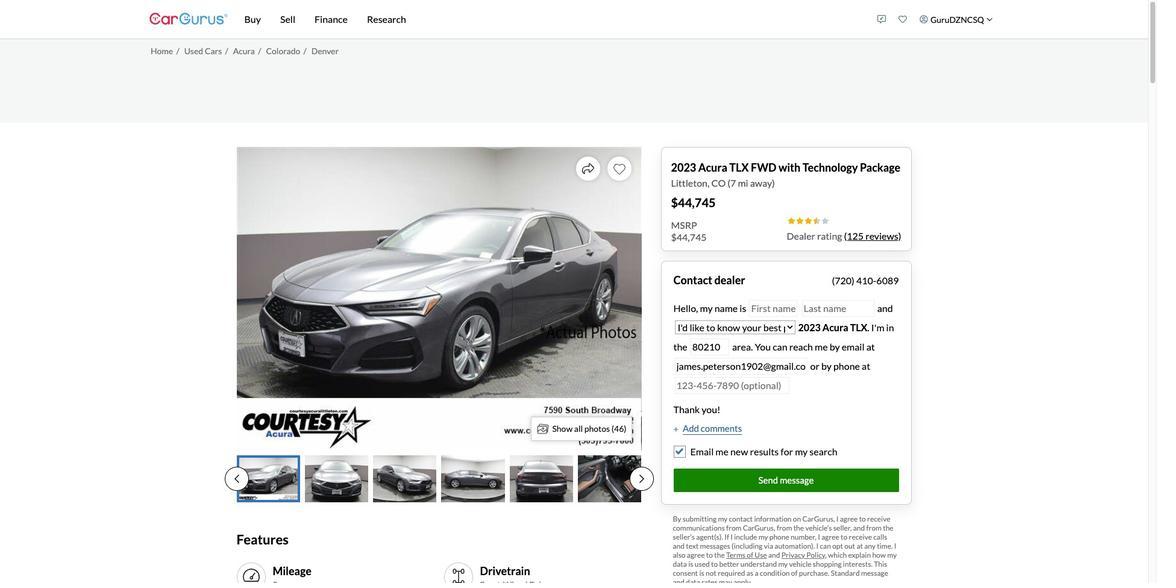 Task type: describe. For each thing, give the bounding box(es) containing it.
policy
[[807, 551, 825, 560]]

information
[[754, 515, 792, 524]]

i right time.
[[895, 542, 897, 551]]

my left contact
[[718, 515, 728, 524]]

you
[[755, 341, 771, 352]]

0 vertical spatial by
[[830, 341, 840, 352]]

2 from from the left
[[777, 524, 792, 533]]

1 vertical spatial receive
[[849, 533, 872, 542]]

this
[[874, 560, 888, 569]]

colorado
[[266, 46, 300, 56]]

my left name
[[700, 302, 713, 314]]

may
[[719, 578, 732, 584]]

sell
[[280, 13, 295, 25]]

search
[[810, 446, 838, 458]]

0 vertical spatial at
[[867, 341, 875, 352]]

used cars link
[[184, 46, 222, 56]]

can inside by submitting my contact information on cargurus, i agree to receive communications from cargurus, from the vehicle's seller, and from the seller's agent(s). if i include my phone number, i agree to receive calls and text messages (including via automation). i can opt out at any time. i also agree to the
[[820, 542, 831, 551]]

i right number,
[[818, 533, 820, 542]]

(including
[[732, 542, 763, 551]]

which
[[828, 551, 847, 560]]

4 / from the left
[[304, 46, 307, 56]]

comments
[[701, 423, 742, 434]]

First name field
[[750, 300, 798, 317]]

1 vertical spatial by
[[822, 360, 832, 372]]

Email address email field
[[675, 358, 808, 375]]

rating
[[818, 230, 842, 241]]

email
[[842, 341, 865, 352]]

show all photos (46) link
[[531, 417, 632, 441]]

time.
[[877, 542, 893, 551]]

include
[[734, 533, 757, 542]]

add a car review image
[[878, 15, 886, 24]]

,
[[825, 551, 827, 560]]

in
[[887, 322, 894, 333]]

email me new results for my search
[[691, 446, 838, 458]]

mileage
[[273, 565, 312, 578]]

0 horizontal spatial acura
[[233, 46, 255, 56]]

user icon image
[[920, 15, 929, 24]]

next page image
[[639, 475, 644, 484]]

results
[[750, 446, 779, 458]]

send message button
[[674, 469, 899, 492]]

number,
[[791, 533, 817, 542]]

acura for 2023 acura tlx fwd with technology package littleton, co (7 mi away)
[[699, 161, 728, 174]]

(125 reviews) button
[[844, 229, 902, 243]]

1 horizontal spatial cargurus,
[[803, 515, 835, 524]]

dealer rating (125 reviews)
[[787, 230, 902, 241]]

drivetrain
[[480, 565, 530, 578]]

acura for 2023 acura tlx
[[823, 322, 849, 333]]

finance button
[[305, 0, 357, 39]]

0 vertical spatial phone
[[834, 360, 860, 372]]

add comments button
[[674, 422, 742, 435]]

add comments
[[683, 423, 742, 434]]

i right vehicle's
[[837, 515, 839, 524]]

1 / from the left
[[176, 46, 179, 56]]

research
[[367, 13, 406, 25]]

thank you!
[[674, 404, 721, 415]]

automation).
[[775, 542, 815, 551]]

or
[[811, 360, 820, 372]]

. i'm in the
[[674, 322, 894, 352]]

0 vertical spatial receive
[[868, 515, 891, 524]]

(125
[[844, 230, 864, 241]]

calls
[[874, 533, 888, 542]]

phone inside by submitting my contact information on cargurus, i agree to receive communications from cargurus, from the vehicle's seller, and from the seller's agent(s). if i include my phone number, i agree to receive calls and text messages (including via automation). i can opt out at any time. i also agree to the
[[770, 533, 790, 542]]

technology
[[803, 161, 858, 174]]

as
[[747, 569, 754, 578]]

0 vertical spatial data
[[673, 560, 687, 569]]

vehicle full photo image
[[237, 147, 642, 451]]

interests.
[[843, 560, 873, 569]]

privacy policy link
[[782, 551, 825, 560]]

a
[[755, 569, 759, 578]]

Zip code field
[[691, 339, 729, 356]]

tlx for 2023 acura tlx fwd with technology package littleton, co (7 mi away)
[[730, 161, 749, 174]]

2023 acura tlx
[[799, 322, 868, 333]]

the up time.
[[883, 524, 894, 533]]

messages
[[700, 542, 731, 551]]

1 horizontal spatial me
[[815, 341, 828, 352]]

2 / from the left
[[225, 46, 228, 56]]

my right 'how' at the right of the page
[[888, 551, 897, 560]]

(46)
[[612, 424, 627, 434]]

thank
[[674, 404, 700, 415]]

features
[[237, 532, 289, 548]]

denver
[[311, 46, 339, 56]]

opt
[[833, 542, 843, 551]]

and inside the , which explain how my data is used to better understand my vehicle shopping interests. this consent is not required as a condition of purchase. standard message and data rates may apply.
[[673, 578, 685, 584]]

3 from from the left
[[867, 524, 882, 533]]

contact dealer
[[674, 274, 746, 287]]

contact
[[674, 274, 713, 287]]

show all photos (46)
[[552, 424, 627, 434]]

buy button
[[235, 0, 271, 39]]

dealer
[[715, 274, 746, 287]]

dealer
[[787, 230, 816, 241]]

at inside by submitting my contact information on cargurus, i agree to receive communications from cargurus, from the vehicle's seller, and from the seller's agent(s). if i include my phone number, i agree to receive calls and text messages (including via automation). i can opt out at any time. i also agree to the
[[857, 542, 863, 551]]

chevron down image
[[987, 16, 993, 22]]

0 horizontal spatial me
[[716, 446, 729, 458]]

shopping
[[813, 560, 842, 569]]

terms of use link
[[726, 551, 767, 560]]

to inside the , which explain how my data is used to better understand my vehicle shopping interests. this consent is not required as a condition of purchase. standard message and data rates may apply.
[[711, 560, 718, 569]]

mi
[[738, 177, 749, 188]]

better
[[719, 560, 739, 569]]

to right seller,
[[859, 515, 866, 524]]

and right use
[[769, 551, 780, 560]]

if
[[725, 533, 729, 542]]

, which explain how my data is used to better understand my vehicle shopping interests. this consent is not required as a condition of purchase. standard message and data rates may apply.
[[673, 551, 897, 584]]

finance
[[315, 13, 348, 25]]

reach
[[790, 341, 813, 352]]

view vehicle photo 3 image
[[373, 455, 437, 503]]

seller,
[[834, 524, 852, 533]]

to down agent(s).
[[706, 551, 713, 560]]

area.
[[732, 341, 753, 352]]

prev page image
[[234, 475, 239, 484]]

terms of use and privacy policy
[[726, 551, 825, 560]]

also
[[673, 551, 686, 560]]



Task type: locate. For each thing, give the bounding box(es) containing it.
2 vertical spatial agree
[[687, 551, 705, 560]]

/ right cars
[[225, 46, 228, 56]]

by left email
[[830, 341, 840, 352]]

text
[[686, 542, 699, 551]]

my right for
[[795, 446, 808, 458]]

required
[[718, 569, 745, 578]]

data left rates
[[686, 578, 700, 584]]

receive
[[868, 515, 891, 524], [849, 533, 872, 542]]

message inside the , which explain how my data is used to better understand my vehicle shopping interests. this consent is not required as a condition of purchase. standard message and data rates may apply.
[[861, 569, 889, 578]]

i left ,
[[817, 542, 819, 551]]

0 horizontal spatial agree
[[687, 551, 705, 560]]

acura up co
[[699, 161, 728, 174]]

0 horizontal spatial phone
[[770, 533, 790, 542]]

terms
[[726, 551, 746, 560]]

or by phone at
[[811, 360, 871, 372]]

share image
[[582, 163, 594, 175]]

1 vertical spatial tlx
[[850, 322, 868, 333]]

0 horizontal spatial of
[[747, 551, 754, 560]]

is right name
[[740, 302, 747, 314]]

0 vertical spatial of
[[747, 551, 754, 560]]

1 horizontal spatial is
[[700, 569, 705, 578]]

1 vertical spatial at
[[862, 360, 871, 372]]

communications
[[673, 524, 725, 533]]

/ left "used"
[[176, 46, 179, 56]]

tab list
[[225, 455, 654, 503]]

0 vertical spatial me
[[815, 341, 828, 352]]

new
[[731, 446, 748, 458]]

1 $44,745 from the top
[[671, 195, 716, 209]]

1 vertical spatial acura
[[699, 161, 728, 174]]

contact
[[729, 515, 753, 524]]

with
[[779, 161, 801, 174]]

msrp $44,745
[[671, 219, 707, 243]]

to up which
[[841, 533, 848, 542]]

apply.
[[734, 578, 752, 584]]

gurudzncsq button
[[914, 2, 999, 36]]

cargurus logo homepage link link
[[149, 2, 228, 36]]

can right you
[[773, 341, 788, 352]]

agree up out
[[840, 515, 858, 524]]

plus image
[[674, 427, 678, 433]]

message inside button
[[780, 475, 814, 486]]

0 vertical spatial tlx
[[730, 161, 749, 174]]

1 horizontal spatial acura
[[699, 161, 728, 174]]

acura
[[233, 46, 255, 56], [699, 161, 728, 174], [823, 322, 849, 333]]

1 horizontal spatial tlx
[[850, 322, 868, 333]]

(720) 410-6089
[[832, 275, 899, 286]]

Phone (optional) telephone field
[[675, 377, 789, 394]]

3 / from the left
[[258, 46, 261, 56]]

/ left 'denver'
[[304, 46, 307, 56]]

condition
[[760, 569, 790, 578]]

add
[[683, 423, 699, 434]]

from left on
[[777, 524, 792, 533]]

i'm
[[872, 322, 885, 333]]

at right out
[[857, 542, 863, 551]]

6089
[[877, 275, 899, 286]]

0 horizontal spatial message
[[780, 475, 814, 486]]

message right send on the bottom right of the page
[[780, 475, 814, 486]]

1 horizontal spatial can
[[820, 542, 831, 551]]

my right include
[[759, 533, 768, 542]]

the inside . i'm in the
[[674, 341, 688, 352]]

$44,745 down littleton,
[[671, 195, 716, 209]]

cargurus logo homepage link image
[[149, 2, 228, 36]]

tlx left 'i'm'
[[850, 322, 868, 333]]

message down 'how' at the right of the page
[[861, 569, 889, 578]]

seller's
[[673, 533, 695, 542]]

2 horizontal spatial agree
[[840, 515, 858, 524]]

view vehicle photo 5 image
[[510, 455, 573, 503]]

my left "vehicle"
[[779, 560, 788, 569]]

how
[[873, 551, 886, 560]]

0 vertical spatial message
[[780, 475, 814, 486]]

the up the 'automation).'
[[794, 524, 804, 533]]

410-
[[857, 275, 877, 286]]

can
[[773, 341, 788, 352], [820, 542, 831, 551]]

to
[[859, 515, 866, 524], [841, 533, 848, 542], [706, 551, 713, 560], [711, 560, 718, 569]]

sell button
[[271, 0, 305, 39]]

0 vertical spatial $44,745
[[671, 195, 716, 209]]

i right the if
[[731, 533, 733, 542]]

by submitting my contact information on cargurus, i agree to receive communications from cargurus, from the vehicle's seller, and from the seller's agent(s). if i include my phone number, i agree to receive calls and text messages (including via automation). i can opt out at any time. i also agree to the
[[673, 515, 897, 560]]

/
[[176, 46, 179, 56], [225, 46, 228, 56], [258, 46, 261, 56], [304, 46, 307, 56]]

cargurus, right on
[[803, 515, 835, 524]]

fwd
[[751, 161, 777, 174]]

1 horizontal spatial 2023
[[799, 322, 821, 333]]

data
[[673, 560, 687, 569], [686, 578, 700, 584]]

research button
[[357, 0, 416, 39]]

1 vertical spatial can
[[820, 542, 831, 551]]

agree up ,
[[822, 533, 840, 542]]

photos
[[585, 424, 610, 434]]

littleton,
[[671, 177, 710, 188]]

menu bar
[[228, 0, 872, 39]]

2023 for 2023 acura tlx
[[799, 322, 821, 333]]

acura link
[[233, 46, 255, 56]]

and left text
[[673, 542, 685, 551]]

0 horizontal spatial cargurus,
[[743, 524, 776, 533]]

the left zip code field
[[674, 341, 688, 352]]

0 horizontal spatial 2023
[[671, 161, 696, 174]]

1 vertical spatial phone
[[770, 533, 790, 542]]

submitting
[[683, 515, 717, 524]]

view vehicle photo 2 image
[[305, 455, 368, 503]]

area. you can reach me by email at
[[731, 341, 875, 352]]

1 vertical spatial data
[[686, 578, 700, 584]]

1 vertical spatial me
[[716, 446, 729, 458]]

2023 inside 2023 acura tlx fwd with technology package littleton, co (7 mi away)
[[671, 161, 696, 174]]

1 vertical spatial $44,745
[[671, 231, 707, 243]]

not
[[706, 569, 717, 578]]

gurudzncsq
[[931, 14, 984, 24]]

2023 acura tlx fwd with technology package littleton, co (7 mi away)
[[671, 161, 901, 188]]

of down privacy
[[791, 569, 798, 578]]

msrp
[[671, 219, 697, 231]]

away)
[[750, 177, 775, 188]]

out
[[845, 542, 856, 551]]

purchase.
[[799, 569, 830, 578]]

acura right cars
[[233, 46, 255, 56]]

1 from from the left
[[726, 524, 742, 533]]

the
[[674, 341, 688, 352], [794, 524, 804, 533], [883, 524, 894, 533], [715, 551, 725, 560]]

from up any
[[867, 524, 882, 533]]

view vehicle photo 6 image
[[578, 455, 642, 503]]

can left opt
[[820, 542, 831, 551]]

acura inside 2023 acura tlx fwd with technology package littleton, co (7 mi away)
[[699, 161, 728, 174]]

1 vertical spatial message
[[861, 569, 889, 578]]

buy
[[244, 13, 261, 25]]

by
[[673, 515, 682, 524]]

1 horizontal spatial message
[[861, 569, 889, 578]]

via
[[764, 542, 773, 551]]

of inside the , which explain how my data is used to better understand my vehicle shopping interests. this consent is not required as a condition of purchase. standard message and data rates may apply.
[[791, 569, 798, 578]]

acura down last name 'field'
[[823, 322, 849, 333]]

tlx for 2023 acura tlx
[[850, 322, 868, 333]]

gurudzncsq menu
[[872, 2, 999, 36]]

me left new
[[716, 446, 729, 458]]

receive up explain
[[849, 533, 872, 542]]

by right or
[[822, 360, 832, 372]]

/ right acura link
[[258, 46, 261, 56]]

the left terms
[[715, 551, 725, 560]]

gurudzncsq menu item
[[914, 2, 999, 36]]

0 horizontal spatial from
[[726, 524, 742, 533]]

consent
[[673, 569, 698, 578]]

0 vertical spatial 2023
[[671, 161, 696, 174]]

2 horizontal spatial is
[[740, 302, 747, 314]]

0 horizontal spatial can
[[773, 341, 788, 352]]

tlx inside 2023 acura tlx fwd with technology package littleton, co (7 mi away)
[[730, 161, 749, 174]]

and down also
[[673, 578, 685, 584]]

cars
[[205, 46, 222, 56]]

is left not
[[700, 569, 705, 578]]

is
[[740, 302, 747, 314], [689, 560, 694, 569], [700, 569, 705, 578]]

at right email
[[867, 341, 875, 352]]

$44,745 down msrp
[[671, 231, 707, 243]]

0 vertical spatial agree
[[840, 515, 858, 524]]

1 horizontal spatial agree
[[822, 533, 840, 542]]

home
[[151, 46, 173, 56]]

2 vertical spatial acura
[[823, 322, 849, 333]]

from up (including
[[726, 524, 742, 533]]

explain
[[849, 551, 871, 560]]

2 $44,745 from the top
[[671, 231, 707, 243]]

1 vertical spatial 2023
[[799, 322, 821, 333]]

send
[[759, 475, 778, 486]]

view vehicle photo 1 image
[[237, 455, 300, 503]]

saved cars image
[[899, 15, 908, 24]]

data down text
[[673, 560, 687, 569]]

hello, my name is
[[674, 302, 748, 314]]

view vehicle photo 4 image
[[442, 455, 505, 503]]

0 horizontal spatial tlx
[[730, 161, 749, 174]]

home / used cars / acura / colorado / denver
[[151, 46, 339, 56]]

2023 for 2023 acura tlx fwd with technology package littleton, co (7 mi away)
[[671, 161, 696, 174]]

1 horizontal spatial of
[[791, 569, 798, 578]]

1 horizontal spatial phone
[[834, 360, 860, 372]]

1 vertical spatial of
[[791, 569, 798, 578]]

by
[[830, 341, 840, 352], [822, 360, 832, 372]]

to right used
[[711, 560, 718, 569]]

on
[[793, 515, 801, 524]]

at down email
[[862, 360, 871, 372]]

(7
[[728, 177, 736, 188]]

cargurus,
[[803, 515, 835, 524], [743, 524, 776, 533]]

me right reach
[[815, 341, 828, 352]]

1 vertical spatial agree
[[822, 533, 840, 542]]

package
[[860, 161, 901, 174]]

co
[[712, 177, 726, 188]]

you!
[[702, 404, 721, 415]]

from
[[726, 524, 742, 533], [777, 524, 792, 533], [867, 524, 882, 533]]

0 vertical spatial can
[[773, 341, 788, 352]]

and up the in
[[876, 302, 893, 314]]

2 vertical spatial at
[[857, 542, 863, 551]]

standard
[[831, 569, 860, 578]]

0 horizontal spatial is
[[689, 560, 694, 569]]

menu bar containing buy
[[228, 0, 872, 39]]

phone up terms of use and privacy policy
[[770, 533, 790, 542]]

drivetrain image
[[449, 568, 468, 584]]

email
[[691, 446, 714, 458]]

and right seller,
[[854, 524, 865, 533]]

rates
[[702, 578, 718, 584]]

cargurus, up "via"
[[743, 524, 776, 533]]

tlx up mi on the top right
[[730, 161, 749, 174]]

is left used
[[689, 560, 694, 569]]

receive up calls
[[868, 515, 891, 524]]

me
[[815, 341, 828, 352], [716, 446, 729, 458]]

mileage image
[[241, 568, 261, 584]]

agree right also
[[687, 551, 705, 560]]

Last name field
[[802, 300, 874, 317]]

phone down email
[[834, 360, 860, 372]]

of left use
[[747, 551, 754, 560]]

1 horizontal spatial from
[[777, 524, 792, 533]]

2023 up 'area. you can reach me by email at'
[[799, 322, 821, 333]]

2023 up littleton,
[[671, 161, 696, 174]]

2 horizontal spatial acura
[[823, 322, 849, 333]]

2 horizontal spatial from
[[867, 524, 882, 533]]

vehicle's
[[806, 524, 832, 533]]

tlx
[[730, 161, 749, 174], [850, 322, 868, 333]]

privacy
[[782, 551, 805, 560]]

0 vertical spatial acura
[[233, 46, 255, 56]]



Task type: vqa. For each thing, say whether or not it's contained in the screenshot.
sensitive
no



